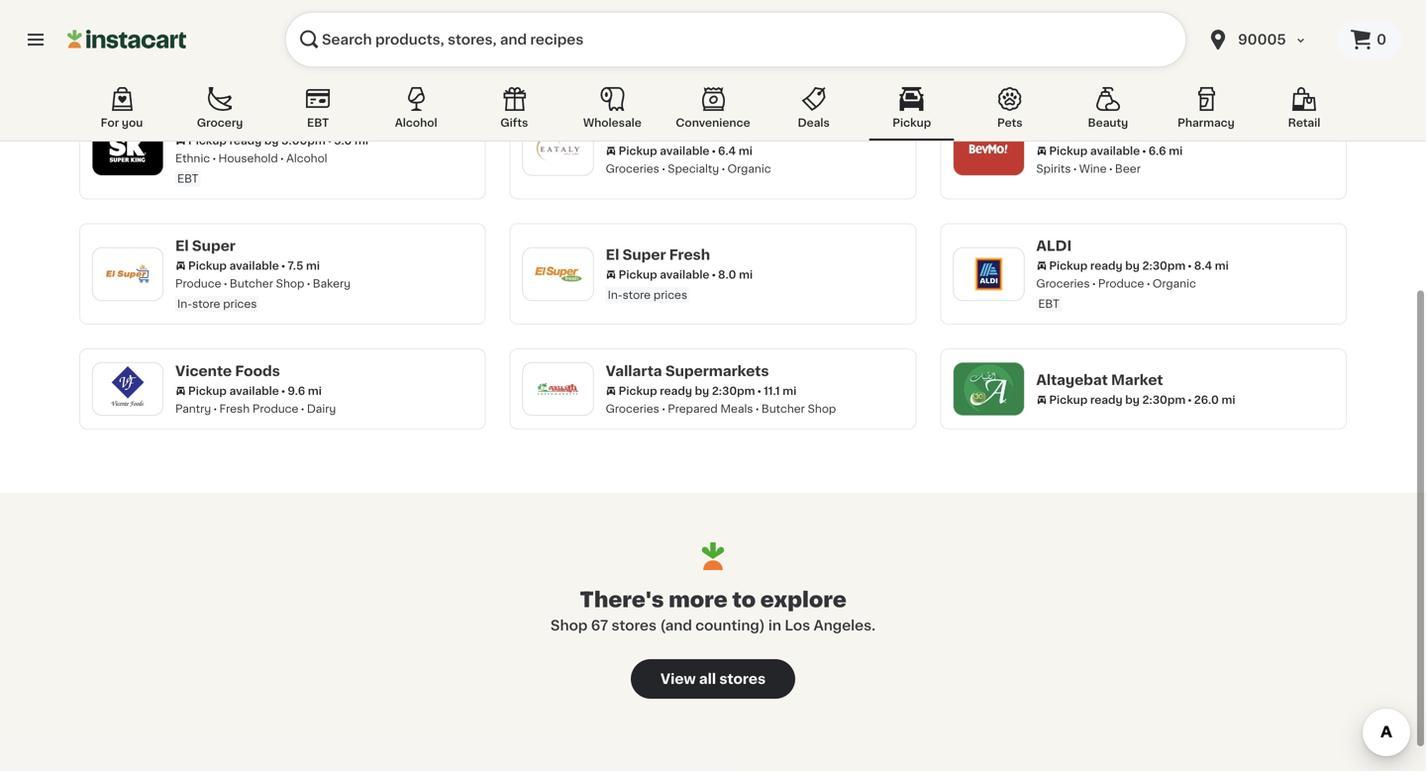 Task type: vqa. For each thing, say whether or not it's contained in the screenshot.


Task type: locate. For each thing, give the bounding box(es) containing it.
pickup available for bevmo!
[[1050, 145, 1141, 156]]

pickup ready by 2:30pm
[[1050, 261, 1186, 272], [619, 386, 756, 397], [1050, 395, 1186, 406]]

0 vertical spatial 5.0 mi
[[1186, 10, 1220, 21]]

1 vertical spatial 5.0 mi
[[334, 135, 369, 146]]

0 horizontal spatial 5.0
[[334, 135, 352, 146]]

organic for groceries produce organic ebt
[[1153, 278, 1197, 289]]

in for 5.0 mi
[[1126, 10, 1136, 21]]

you
[[122, 117, 143, 128]]

ready
[[230, 10, 262, 21], [660, 10, 693, 21], [1091, 10, 1123, 21], [230, 135, 262, 146], [1091, 261, 1123, 272], [660, 386, 693, 397], [1091, 395, 1123, 406]]

there's more to explore shop 67 stores (and counting) in los angeles.
[[551, 590, 876, 633]]

1 horizontal spatial ebt
[[307, 117, 329, 128]]

prices
[[223, 48, 257, 59], [654, 290, 688, 301], [223, 299, 257, 310]]

el super fresh
[[606, 248, 711, 262]]

alcohol inside ethnic household alcohol ebt
[[286, 153, 328, 164]]

0 horizontal spatial butcher
[[230, 278, 273, 289]]

mi for el super fresh
[[739, 270, 753, 280]]

pickup
[[188, 10, 227, 21], [619, 10, 658, 21], [1050, 10, 1088, 21], [893, 117, 932, 128], [188, 135, 227, 146], [619, 145, 658, 156], [1050, 145, 1088, 156], [188, 261, 227, 272], [1050, 261, 1088, 272], [619, 270, 658, 280], [188, 386, 227, 397], [619, 386, 658, 397], [1050, 395, 1088, 406]]

2 horizontal spatial ebt
[[1039, 299, 1060, 310]]

altayebat
[[1037, 374, 1109, 387]]

store down el super fresh
[[623, 290, 651, 301]]

90005
[[1239, 33, 1287, 47]]

meals down 3.3
[[329, 28, 362, 39]]

pickup ready in 45 min up beauty "button"
[[1050, 10, 1177, 21]]

2:30pm
[[282, 10, 325, 21], [1143, 261, 1186, 272], [712, 386, 756, 397], [1143, 395, 1186, 406]]

5.0 left 90005 popup button
[[1186, 10, 1204, 21]]

el right el super fresh logo
[[606, 248, 620, 262]]

butcher down 11.1 mi
[[762, 404, 805, 415]]

1 prepared meals from the left
[[277, 28, 362, 39]]

el for el super fresh
[[606, 248, 620, 262]]

shop categories tab list
[[79, 83, 1348, 141]]

11.1 mi
[[764, 386, 797, 397]]

6.6 mi
[[1149, 145, 1183, 156]]

0 horizontal spatial 45
[[708, 10, 723, 21]]

0 vertical spatial groceries
[[606, 163, 660, 174]]

2 horizontal spatial produce
[[1099, 278, 1145, 289]]

2 min from the left
[[1156, 10, 1177, 21]]

vallarta supermarkets logo image
[[533, 364, 584, 415]]

aldi logo image
[[964, 248, 1015, 300]]

mi right 3:00pm
[[355, 135, 369, 146]]

0 horizontal spatial 5.0 mi
[[334, 135, 369, 146]]

0 horizontal spatial shop
[[276, 278, 305, 289]]

mi right 6.4
[[739, 145, 753, 156]]

available down el super fresh
[[660, 270, 710, 280]]

to
[[733, 590, 756, 611]]

aldi
[[1037, 239, 1072, 253]]

super for el super
[[192, 239, 236, 253]]

groceries
[[606, 163, 660, 174], [1037, 278, 1091, 289], [606, 404, 660, 415]]

0 horizontal spatial prepared meals
[[277, 28, 362, 39]]

1 vertical spatial organic
[[728, 163, 772, 174]]

0 horizontal spatial alcohol
[[286, 153, 328, 164]]

retail
[[1289, 117, 1321, 128]]

prepared meals
[[277, 28, 362, 39], [1151, 28, 1236, 39]]

2 horizontal spatial organic
[[1153, 278, 1197, 289]]

ebt down aldi
[[1039, 299, 1060, 310]]

by up groceries produce organic ebt
[[1126, 261, 1140, 272]]

1 horizontal spatial stores
[[720, 673, 766, 687]]

mi for vallarta supermarkets
[[783, 386, 797, 397]]

alcohol button
[[374, 83, 459, 141]]

0 horizontal spatial ebt
[[177, 173, 199, 184]]

meals down supermarkets on the top of the page
[[721, 404, 754, 415]]

available up pantry fresh produce dairy
[[230, 386, 279, 397]]

0 vertical spatial alcohol
[[395, 117, 438, 128]]

ebt inside groceries produce organic ebt
[[1039, 299, 1060, 310]]

by up household
[[265, 135, 279, 146]]

in- inside produce butcher shop bakery in-store prices
[[177, 299, 192, 310]]

in
[[695, 10, 705, 21], [1126, 10, 1136, 21], [769, 619, 782, 633]]

0 vertical spatial in-store prices
[[177, 48, 257, 59]]

mi right "8.4" at the top of the page
[[1216, 261, 1230, 272]]

fresh down 'groceries specialty organic'
[[670, 248, 711, 262]]

0 horizontal spatial stores
[[612, 619, 657, 633]]

pickup ready by 3:00pm
[[188, 135, 326, 146]]

ebt
[[307, 117, 329, 128], [177, 173, 199, 184], [1039, 299, 1060, 310]]

super up produce butcher shop bakery in-store prices at the top of the page
[[192, 239, 236, 253]]

mi right 8.0
[[739, 270, 753, 280]]

0 horizontal spatial fresh
[[220, 404, 250, 415]]

0 horizontal spatial produce
[[175, 278, 221, 289]]

deals
[[798, 117, 830, 128]]

2:30pm up groceries prepared meals butcher shop
[[712, 386, 756, 397]]

in- down el super
[[177, 299, 192, 310]]

2 45 from the left
[[1139, 10, 1154, 21]]

vicente foods logo image
[[102, 364, 154, 415]]

1 horizontal spatial 45
[[1139, 10, 1154, 21]]

1 vertical spatial ebt
[[177, 173, 199, 184]]

1 horizontal spatial in-store prices
[[608, 290, 688, 301]]

shop inside there's more to explore shop 67 stores (and counting) in los angeles.
[[551, 619, 588, 633]]

in-store prices up grocery button
[[177, 48, 257, 59]]

1 45 from the left
[[708, 10, 723, 21]]

pickup for super king
[[188, 135, 227, 146]]

by for super
[[265, 135, 279, 146]]

0 vertical spatial stores
[[612, 619, 657, 633]]

available up produce butcher shop bakery in-store prices at the top of the page
[[230, 261, 279, 272]]

meals
[[329, 28, 362, 39], [1204, 28, 1236, 39], [721, 404, 754, 415]]

pickup for eataly
[[619, 145, 658, 156]]

ready left 3.3
[[230, 10, 262, 21]]

spirits wine beer
[[1037, 163, 1141, 174]]

2:30pm left 3.3
[[282, 10, 325, 21]]

alcohol left gifts
[[395, 117, 438, 128]]

by down market
[[1126, 395, 1140, 406]]

produce down el super
[[175, 278, 221, 289]]

for
[[101, 117, 119, 128]]

0 vertical spatial butcher
[[230, 278, 273, 289]]

pickup available up 'groceries specialty organic'
[[619, 145, 710, 156]]

el super fresh logo image
[[533, 248, 584, 300]]

2:30pm down market
[[1143, 395, 1186, 406]]

prepared meals down 3.3
[[277, 28, 362, 39]]

in inside there's more to explore shop 67 stores (and counting) in los angeles.
[[769, 619, 782, 633]]

1 vertical spatial fresh
[[220, 404, 250, 415]]

by down 'vallarta supermarkets'
[[695, 386, 710, 397]]

1 vertical spatial butcher
[[762, 404, 805, 415]]

5.0 mi up pharmacy button
[[1186, 10, 1220, 21]]

produce inside produce butcher shop bakery in-store prices
[[175, 278, 221, 289]]

0 horizontal spatial organic
[[175, 28, 219, 39]]

5.0
[[1186, 10, 1204, 21], [334, 135, 352, 146]]

stores down there's
[[612, 619, 657, 633]]

pickup ready by 2:30pm down 'vallarta supermarkets'
[[619, 386, 756, 397]]

pickup ready in 45 min left 3.7
[[619, 10, 746, 21]]

super right el super fresh logo
[[623, 248, 666, 262]]

1 horizontal spatial fresh
[[670, 248, 711, 262]]

eataly
[[606, 124, 652, 138]]

super for el super fresh
[[623, 248, 666, 262]]

0 horizontal spatial in-store prices
[[177, 48, 257, 59]]

90005 button
[[1207, 12, 1326, 67]]

vallarta
[[606, 365, 663, 379]]

groceries down vallarta
[[606, 404, 660, 415]]

produce up market
[[1099, 278, 1145, 289]]

pickup available down vicente foods
[[188, 386, 279, 397]]

pickup available down el super
[[188, 261, 279, 272]]

2 horizontal spatial in
[[1126, 10, 1136, 21]]

organic up grocery button
[[175, 28, 219, 39]]

meals left 90005
[[1204, 28, 1236, 39]]

mi for super king
[[355, 135, 369, 146]]

None search field
[[285, 12, 1187, 67]]

1 horizontal spatial in
[[769, 619, 782, 633]]

alcohol down 3:00pm
[[286, 153, 328, 164]]

shop
[[276, 278, 305, 289], [808, 404, 837, 415], [551, 619, 588, 633]]

0 vertical spatial 5.0
[[1186, 10, 1204, 21]]

ebt inside button
[[307, 117, 329, 128]]

available for el super
[[230, 261, 279, 272]]

1 vertical spatial 5.0
[[334, 135, 352, 146]]

available up beer
[[1091, 145, 1141, 156]]

1 horizontal spatial shop
[[551, 619, 588, 633]]

el super logo image
[[102, 248, 154, 300]]

ebt up 3:00pm
[[307, 117, 329, 128]]

1 horizontal spatial 5.0
[[1186, 10, 1204, 21]]

ebt down ethnic
[[177, 173, 199, 184]]

prepared up pharmacy button
[[1151, 28, 1201, 39]]

2 horizontal spatial shop
[[808, 404, 837, 415]]

stores inside button
[[720, 673, 766, 687]]

2 pickup ready in 45 min from the left
[[1050, 10, 1177, 21]]

super
[[175, 114, 219, 128], [192, 239, 236, 253], [623, 248, 666, 262]]

ethnic
[[175, 153, 210, 164]]

groceries down eataly on the top left
[[606, 163, 660, 174]]

0 horizontal spatial min
[[726, 10, 746, 21]]

pickup available down el super fresh
[[619, 270, 710, 280]]

2 vertical spatial organic
[[1153, 278, 1197, 289]]

1 vertical spatial stores
[[720, 673, 766, 687]]

pickup for vallarta supermarkets
[[619, 386, 658, 397]]

pickup available for el super fresh
[[619, 270, 710, 280]]

mi for aldi
[[1216, 261, 1230, 272]]

in-store prices
[[177, 48, 257, 59], [608, 290, 688, 301]]

pickup ready by 2:30pm up groceries produce organic ebt
[[1050, 261, 1186, 272]]

2 vertical spatial groceries
[[606, 404, 660, 415]]

organic
[[175, 28, 219, 39], [728, 163, 772, 174], [1153, 278, 1197, 289]]

1 horizontal spatial pickup ready in 45 min
[[1050, 10, 1177, 21]]

prepared down 'vallarta supermarkets'
[[668, 404, 718, 415]]

view
[[661, 673, 696, 687]]

stores right all
[[720, 673, 766, 687]]

store down el super
[[192, 299, 220, 310]]

grocery button
[[177, 83, 263, 141]]

produce inside groceries produce organic ebt
[[1099, 278, 1145, 289]]

organic inside groceries produce organic ebt
[[1153, 278, 1197, 289]]

Search field
[[285, 12, 1187, 67]]

prices down pickup ready by 2:30pm 3.3 mi
[[223, 48, 257, 59]]

store
[[192, 48, 220, 59], [623, 290, 651, 301], [192, 299, 220, 310]]

king
[[222, 114, 256, 128]]

butcher down el super
[[230, 278, 273, 289]]

by
[[265, 10, 279, 21], [265, 135, 279, 146], [1126, 261, 1140, 272], [695, 386, 710, 397], [1126, 395, 1140, 406]]

mi right 7.5 at the top left
[[306, 261, 320, 272]]

1 horizontal spatial alcohol
[[395, 117, 438, 128]]

mi right 9.6
[[308, 386, 322, 397]]

5.0 right 3:00pm
[[334, 135, 352, 146]]

67
[[591, 619, 609, 633]]

ebt inside ethnic household alcohol ebt
[[177, 173, 199, 184]]

1 horizontal spatial organic
[[728, 163, 772, 174]]

1 min from the left
[[726, 10, 746, 21]]

available up 'groceries specialty organic'
[[660, 145, 710, 156]]

45
[[708, 10, 723, 21], [1139, 10, 1154, 21]]

8.0
[[718, 270, 737, 280]]

foods
[[235, 365, 280, 379]]

ready left 3.7
[[660, 10, 693, 21]]

pickup available up wine
[[1050, 145, 1141, 156]]

spirits
[[1037, 163, 1072, 174]]

groceries down aldi
[[1037, 278, 1091, 289]]

pets button
[[968, 83, 1053, 141]]

2:30pm left "8.4" at the top of the page
[[1143, 261, 1186, 272]]

produce butcher shop bakery in-store prices
[[175, 278, 351, 310]]

pickup ready in 45 min for 3.7 mi
[[619, 10, 746, 21]]

fresh
[[670, 248, 711, 262], [220, 404, 250, 415]]

0 horizontal spatial el
[[175, 239, 189, 253]]

beauty
[[1089, 117, 1129, 128]]

0 vertical spatial ebt
[[307, 117, 329, 128]]

pickup for el super
[[188, 261, 227, 272]]

pickup button
[[870, 83, 955, 141]]

mi for eataly
[[739, 145, 753, 156]]

0 horizontal spatial meals
[[329, 28, 362, 39]]

in-store prices down el super fresh
[[608, 290, 688, 301]]

2 vertical spatial shop
[[551, 619, 588, 633]]

bakery
[[313, 278, 351, 289]]

1 pickup ready in 45 min from the left
[[619, 10, 746, 21]]

1 vertical spatial in-store prices
[[608, 290, 688, 301]]

pickup available
[[619, 145, 710, 156], [1050, 145, 1141, 156], [188, 261, 279, 272], [619, 270, 710, 280], [188, 386, 279, 397]]

alcohol
[[395, 117, 438, 128], [286, 153, 328, 164]]

pantry
[[175, 404, 211, 415]]

7.5
[[288, 261, 304, 272]]

3.3
[[333, 10, 351, 21]]

1 horizontal spatial 5.0 mi
[[1186, 10, 1220, 21]]

0 horizontal spatial in
[[695, 10, 705, 21]]

mi right 6.6
[[1170, 145, 1183, 156]]

prices down el super fresh
[[654, 290, 688, 301]]

pantry fresh produce dairy
[[175, 404, 336, 415]]

groceries prepared meals butcher shop
[[606, 404, 837, 415]]

in- down el super fresh
[[608, 290, 623, 301]]

5.0 mi
[[1186, 10, 1220, 21], [334, 135, 369, 146]]

1 vertical spatial groceries
[[1037, 278, 1091, 289]]

1 horizontal spatial min
[[1156, 10, 1177, 21]]

deals button
[[772, 83, 857, 141]]

available
[[660, 145, 710, 156], [1091, 145, 1141, 156], [230, 261, 279, 272], [660, 270, 710, 280], [230, 386, 279, 397]]

ready up groceries produce organic ebt
[[1091, 261, 1123, 272]]

min for 3.7 mi
[[726, 10, 746, 21]]

prepared down pickup ready by 2:30pm 3.3 mi
[[277, 28, 327, 39]]

stores
[[612, 619, 657, 633], [720, 673, 766, 687]]

el right el super logo
[[175, 239, 189, 253]]

organic down "8.4" at the top of the page
[[1153, 278, 1197, 289]]

mi right 26.0
[[1222, 395, 1236, 406]]

mi
[[354, 10, 367, 21], [774, 10, 788, 21], [1206, 10, 1220, 21], [355, 135, 369, 146], [739, 145, 753, 156], [1170, 145, 1183, 156], [306, 261, 320, 272], [1216, 261, 1230, 272], [739, 270, 753, 280], [308, 386, 322, 397], [783, 386, 797, 397], [1222, 395, 1236, 406]]

groceries specialty organic
[[606, 163, 772, 174]]

0 vertical spatial shop
[[276, 278, 305, 289]]

ebt button
[[276, 83, 361, 141]]

fresh down vicente foods
[[220, 404, 250, 415]]

in- for prepared meals
[[177, 48, 192, 59]]

1 vertical spatial shop
[[808, 404, 837, 415]]

pickup ready by 2:30pm down altayebat market
[[1050, 395, 1186, 406]]

prepared meals left 90005
[[1151, 28, 1236, 39]]

2 vertical spatial ebt
[[1039, 299, 1060, 310]]

by for altayebat
[[1126, 395, 1140, 406]]

organic down 6.4 mi
[[728, 163, 772, 174]]

9.6
[[288, 386, 305, 397]]

butcher
[[230, 278, 273, 289], [762, 404, 805, 415]]

1 horizontal spatial prepared meals
[[1151, 28, 1236, 39]]

0 horizontal spatial pickup ready in 45 min
[[619, 10, 746, 21]]

produce down 9.6
[[253, 404, 299, 415]]

5.0 mi right 3:00pm
[[334, 135, 369, 146]]

view all stores
[[661, 673, 766, 687]]

1 horizontal spatial meals
[[721, 404, 754, 415]]

in- up grocery button
[[177, 48, 192, 59]]

1 vertical spatial alcohol
[[286, 153, 328, 164]]

store up grocery button
[[192, 48, 220, 59]]

mi right 11.1
[[783, 386, 797, 397]]

1 horizontal spatial el
[[606, 248, 620, 262]]

prices inside produce butcher shop bakery in-store prices
[[223, 299, 257, 310]]

prices down el super
[[223, 299, 257, 310]]



Task type: describe. For each thing, give the bounding box(es) containing it.
prices for prepared meals
[[223, 48, 257, 59]]

view all stores link
[[631, 660, 796, 700]]

shop for groceries
[[808, 404, 837, 415]]

ethnic household alcohol ebt
[[175, 153, 328, 184]]

pickup for aldi
[[1050, 261, 1088, 272]]

pickup for bevmo!
[[1050, 145, 1088, 156]]

available for bevmo!
[[1091, 145, 1141, 156]]

grocery
[[197, 117, 243, 128]]

by left 3.3
[[265, 10, 279, 21]]

in-store prices for 8.0
[[608, 290, 688, 301]]

groceries inside groceries produce organic ebt
[[1037, 278, 1091, 289]]

pharmacy
[[1178, 117, 1235, 128]]

el super
[[175, 239, 236, 253]]

45 for 3.7 mi
[[708, 10, 723, 21]]

el for el super
[[175, 239, 189, 253]]

mi right 3.7
[[774, 10, 788, 21]]

organic for groceries specialty organic
[[728, 163, 772, 174]]

8.0 mi
[[718, 270, 753, 280]]

mi up pharmacy button
[[1206, 10, 1220, 21]]

8.4
[[1195, 261, 1213, 272]]

pickup for vicente foods
[[188, 386, 227, 397]]

5.0 mi for pickup ready in 45 min
[[1186, 10, 1220, 21]]

(and
[[660, 619, 693, 633]]

6.6
[[1149, 145, 1167, 156]]

groceries for eataly
[[606, 163, 660, 174]]

retail button
[[1262, 83, 1348, 141]]

supermarkets
[[666, 365, 770, 379]]

household
[[219, 153, 278, 164]]

super king
[[175, 114, 256, 128]]

vicente
[[175, 365, 232, 379]]

pickup ready by 2:30pm 3.3 mi
[[188, 10, 367, 21]]

convenience button
[[668, 83, 759, 141]]

pickup ready by 2:30pm for vallarta supermarkets
[[619, 386, 756, 397]]

pickup available for eataly
[[619, 145, 710, 156]]

pickup ready by 2:30pm for aldi
[[1050, 261, 1186, 272]]

there's
[[580, 590, 664, 611]]

for you
[[101, 117, 143, 128]]

prices for 8.0 mi
[[654, 290, 688, 301]]

2 horizontal spatial meals
[[1204, 28, 1236, 39]]

0
[[1377, 33, 1387, 47]]

5.0 mi for pickup ready by 3:00pm
[[334, 135, 369, 146]]

alcohol inside button
[[395, 117, 438, 128]]

super king logo image
[[102, 123, 154, 175]]

pickup for altayebat market
[[1050, 395, 1088, 406]]

vicente foods
[[175, 365, 280, 379]]

angeles.
[[814, 619, 876, 633]]

gifts
[[501, 117, 528, 128]]

6.4
[[718, 145, 736, 156]]

in-store prices for prepared
[[177, 48, 257, 59]]

butcher inside produce butcher shop bakery in-store prices
[[230, 278, 273, 289]]

1 horizontal spatial produce
[[253, 404, 299, 415]]

bevmo! logo image
[[964, 123, 1015, 175]]

mi for altayebat market
[[1222, 395, 1236, 406]]

0 vertical spatial fresh
[[670, 248, 711, 262]]

ready up beauty "button"
[[1091, 10, 1123, 21]]

2:30pm for altayebat market
[[1143, 395, 1186, 406]]

ready down 'vallarta supermarkets'
[[660, 386, 693, 397]]

view all stores button
[[631, 660, 796, 700]]

shop inside produce butcher shop bakery in-store prices
[[276, 278, 305, 289]]

min for 5.0 mi
[[1156, 10, 1177, 21]]

bevmo!
[[1037, 124, 1093, 138]]

3.7 mi
[[755, 10, 788, 21]]

altayebat market
[[1037, 374, 1164, 387]]

3.7
[[755, 10, 771, 21]]

5.0 for pickup ready in 45 min
[[1186, 10, 1204, 21]]

pickup for el super fresh
[[619, 270, 658, 280]]

mi right 3.3
[[354, 10, 367, 21]]

groceries produce organic ebt
[[1037, 278, 1197, 310]]

pets
[[998, 117, 1023, 128]]

store for prepared meals
[[192, 48, 220, 59]]

wholesale
[[583, 117, 642, 128]]

gifts button
[[472, 83, 557, 141]]

more
[[669, 590, 728, 611]]

in for 3.7 mi
[[695, 10, 705, 21]]

explore
[[761, 590, 847, 611]]

26.0
[[1195, 395, 1220, 406]]

super up ethnic
[[175, 114, 219, 128]]

2 prepared meals from the left
[[1151, 28, 1236, 39]]

mi for el super
[[306, 261, 320, 272]]

ready up household
[[230, 135, 262, 146]]

groceries for vallarta supermarkets
[[606, 404, 660, 415]]

vallarta supermarkets
[[606, 365, 770, 379]]

8.4 mi
[[1195, 261, 1230, 272]]

los
[[785, 619, 811, 633]]

ebt for aldi
[[1039, 299, 1060, 310]]

stores inside there's more to explore shop 67 stores (and counting) in los angeles.
[[612, 619, 657, 633]]

available for el super fresh
[[660, 270, 710, 280]]

0 horizontal spatial prepared
[[277, 28, 327, 39]]

eataly logo image
[[533, 123, 584, 175]]

9.6 mi
[[288, 386, 322, 397]]

wine
[[1080, 163, 1107, 174]]

pickup available for vicente foods
[[188, 386, 279, 397]]

beer
[[1116, 163, 1141, 174]]

1 horizontal spatial butcher
[[762, 404, 805, 415]]

store for 8.0 mi
[[623, 290, 651, 301]]

ebt for super king
[[177, 173, 199, 184]]

mi for vicente foods
[[308, 386, 322, 397]]

pickup available for el super
[[188, 261, 279, 272]]

market
[[1112, 374, 1164, 387]]

counting)
[[696, 619, 766, 633]]

ready down altayebat market
[[1091, 395, 1123, 406]]

45 for 5.0 mi
[[1139, 10, 1154, 21]]

7.5 mi
[[288, 261, 320, 272]]

dairy
[[307, 404, 336, 415]]

pharmacy button
[[1164, 83, 1250, 141]]

pickup inside button
[[893, 117, 932, 128]]

1 horizontal spatial prepared
[[668, 404, 718, 415]]

by for vallarta
[[695, 386, 710, 397]]

3:00pm
[[282, 135, 326, 146]]

0 vertical spatial organic
[[175, 28, 219, 39]]

11.1
[[764, 386, 781, 397]]

pickup ready in 45 min for 5.0 mi
[[1050, 10, 1177, 21]]

for you button
[[79, 83, 164, 141]]

specialty
[[668, 163, 720, 174]]

beauty button
[[1066, 83, 1151, 141]]

available for eataly
[[660, 145, 710, 156]]

26.0 mi
[[1195, 395, 1236, 406]]

5.0 for pickup ready by 3:00pm
[[334, 135, 352, 146]]

2:30pm for vallarta supermarkets
[[712, 386, 756, 397]]

6.4 mi
[[718, 145, 753, 156]]

store inside produce butcher shop bakery in-store prices
[[192, 299, 220, 310]]

instacart image
[[67, 28, 186, 52]]

altayebat market logo image
[[964, 364, 1015, 415]]

shop for there's
[[551, 619, 588, 633]]

pickup ready by 2:30pm for altayebat market
[[1050, 395, 1186, 406]]

mi for bevmo!
[[1170, 145, 1183, 156]]

0 button
[[1338, 20, 1403, 59]]

in- for 8.0 mi
[[608, 290, 623, 301]]

convenience
[[676, 117, 751, 128]]

available for vicente foods
[[230, 386, 279, 397]]

90005 button
[[1195, 12, 1338, 67]]

2:30pm for aldi
[[1143, 261, 1186, 272]]

wholesale button
[[570, 83, 655, 141]]

2 horizontal spatial prepared
[[1151, 28, 1201, 39]]

all
[[699, 673, 717, 687]]



